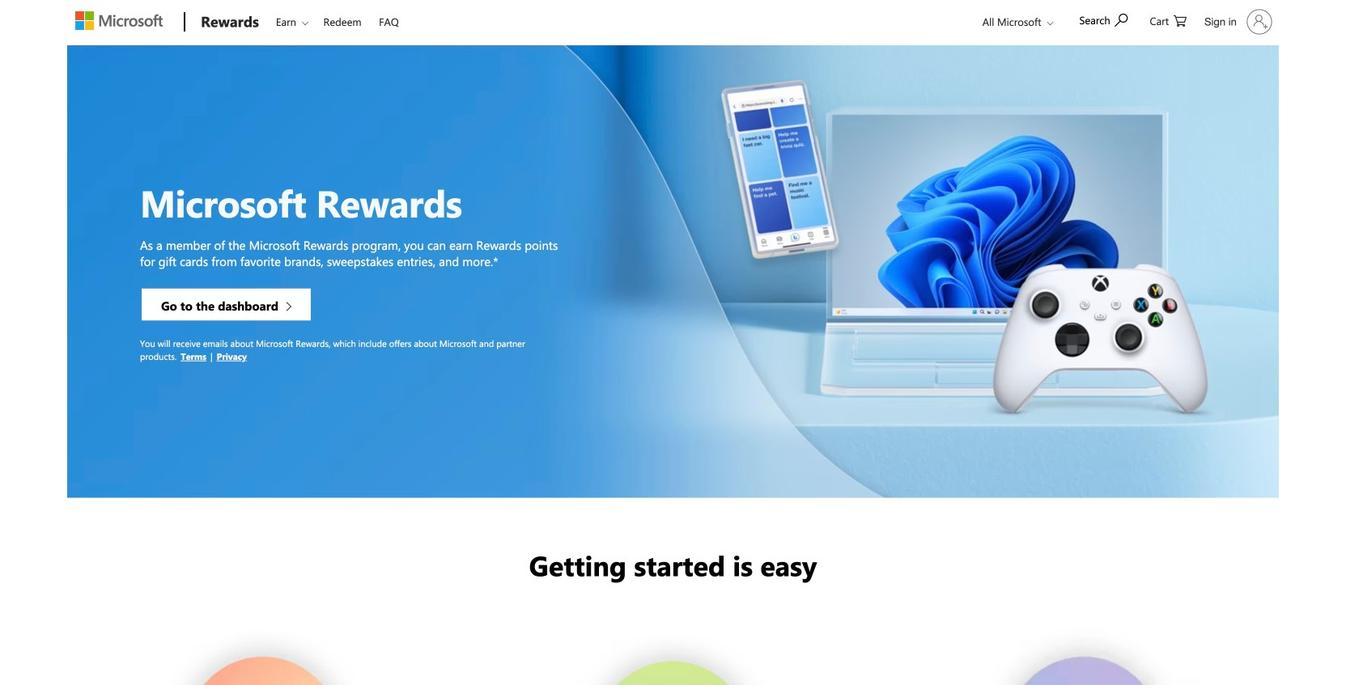 Task type: locate. For each thing, give the bounding box(es) containing it.
microsoft image
[[75, 11, 163, 30]]

None search field
[[1072, 2, 1145, 37]]

main content
[[0, 45, 1347, 686]]



Task type: vqa. For each thing, say whether or not it's contained in the screenshot.
our
no



